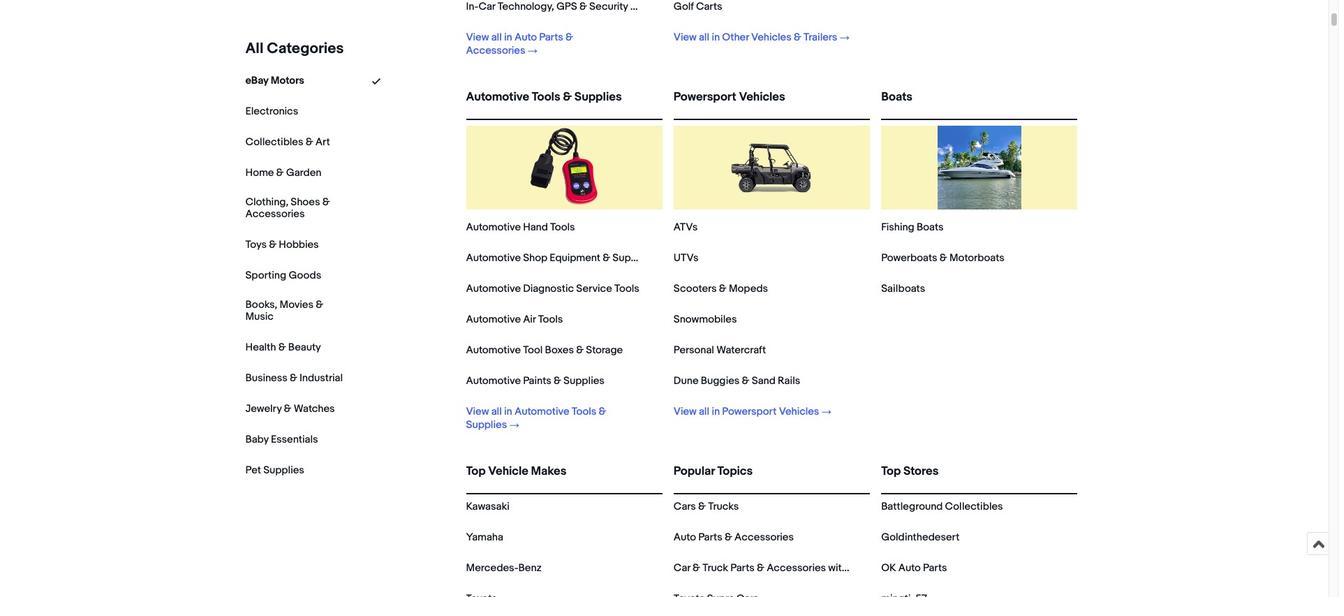 Task type: describe. For each thing, give the bounding box(es) containing it.
automotive for automotive tools & supplies
[[466, 90, 529, 104]]

1 vertical spatial powersport
[[722, 405, 777, 418]]

& inside automotive tools & supplies link
[[563, 90, 572, 104]]

view for view all in other vehicles & trailers
[[674, 31, 697, 44]]

automotive for automotive diagnostic service tools
[[466, 282, 521, 295]]

health & beauty
[[245, 340, 321, 354]]

supplies down view all in auto parts & accessories link
[[575, 90, 622, 104]]

automotive hand tools link
[[466, 221, 575, 234]]

home & garden link
[[245, 166, 321, 179]]

& right toys
[[269, 238, 277, 251]]

baby essentials
[[245, 433, 318, 446]]

accessories down the trucks
[[735, 531, 794, 544]]

all
[[245, 40, 264, 58]]

0 horizontal spatial collectibles
[[245, 135, 303, 149]]

in for powersport
[[712, 405, 720, 418]]

snowmobiles link
[[674, 313, 737, 326]]

business
[[245, 371, 287, 384]]

powersport vehicles image
[[730, 126, 814, 209]]

view for view all in automotive tools & supplies
[[466, 405, 489, 418]]

ebay
[[245, 74, 268, 87]]

golf
[[674, 0, 694, 13]]

atvs
[[674, 221, 698, 234]]

top vehicle makes
[[466, 464, 567, 478]]

in-car technology, gps & security devices
[[466, 0, 669, 13]]

view all in other vehicles & trailers link
[[674, 31, 850, 44]]

in for automotive
[[504, 405, 512, 418]]

equipment
[[550, 251, 601, 265]]

automotive tool boxes & storage
[[466, 344, 623, 357]]

& right boxes
[[576, 344, 584, 357]]

collectibles & art
[[245, 135, 330, 149]]

& down auto parts & accessories
[[757, 561, 765, 575]]

supplies down storage
[[564, 374, 605, 388]]

tool
[[523, 344, 543, 357]]

supplies inside the view all in automotive tools & supplies
[[466, 418, 507, 432]]

parts down the cars & trucks "link" at the bottom
[[698, 531, 723, 544]]

battleground
[[881, 500, 943, 513]]

& left trailers
[[794, 31, 801, 44]]

dune buggies & sand rails
[[674, 374, 800, 388]]

cars & trucks link
[[674, 500, 739, 513]]

parts right truck
[[731, 561, 755, 575]]

mercedes-benz
[[466, 561, 542, 575]]

devices
[[630, 0, 669, 13]]

scooters & mopeds
[[674, 282, 768, 295]]

dune
[[674, 374, 699, 388]]

all categories
[[245, 40, 344, 58]]

trucks
[[708, 500, 739, 513]]

powerboats
[[881, 251, 937, 265]]

supplies left utvs link
[[613, 251, 654, 265]]

utvs link
[[674, 251, 699, 265]]

sailboats link
[[881, 282, 925, 295]]

yamaha
[[466, 531, 503, 544]]

business & industrial
[[245, 371, 343, 384]]

view all in automotive tools & supplies
[[466, 405, 606, 432]]

dune buggies & sand rails link
[[674, 374, 800, 388]]

car & truck parts & accessories without performance part
[[674, 561, 947, 575]]

supplies right pet at the left of the page
[[263, 463, 304, 477]]

tools right service
[[615, 282, 639, 295]]

0 vertical spatial car
[[479, 0, 495, 13]]

tools right air
[[538, 313, 563, 326]]

& inside 'books, movies & music'
[[316, 298, 323, 311]]

personal watercraft link
[[674, 344, 766, 357]]

parts inside the "view all in auto parts & accessories"
[[539, 31, 563, 44]]

& right the cars
[[698, 500, 706, 513]]

trailers
[[804, 31, 838, 44]]

view all in other vehicles & trailers
[[674, 31, 838, 44]]

1 vertical spatial vehicles
[[739, 90, 785, 104]]

automotive tools & supplies link
[[466, 90, 663, 116]]

view all in automotive tools & supplies link
[[466, 405, 643, 432]]

1 vertical spatial boats
[[917, 221, 944, 234]]

& right business
[[290, 371, 297, 384]]

& left 'mopeds' on the right top
[[719, 282, 727, 295]]

automotive paints & supplies link
[[466, 374, 605, 388]]

sand
[[752, 374, 776, 388]]

view all in auto parts & accessories
[[466, 31, 573, 57]]

automotive shop equipment & supplies
[[466, 251, 654, 265]]

ok auto parts
[[881, 561, 947, 575]]

in-
[[466, 0, 479, 13]]

& left truck
[[693, 561, 700, 575]]

automotive tool boxes & storage link
[[466, 344, 623, 357]]

scooters & mopeds link
[[674, 282, 768, 295]]

sporting
[[245, 269, 286, 282]]

rails
[[778, 374, 800, 388]]

automotive tools & supplies
[[466, 90, 622, 104]]

carts
[[696, 0, 722, 13]]

0 vertical spatial powersport
[[674, 90, 736, 104]]

parts down the goldinthedesert 'link'
[[923, 561, 947, 575]]

snowmobiles
[[674, 313, 737, 326]]

powerboats & motorboats
[[881, 251, 1005, 265]]

auto parts & accessories link
[[674, 531, 794, 544]]

jewelry
[[245, 402, 282, 415]]

without
[[828, 561, 863, 575]]

goldinthedesert
[[881, 531, 960, 544]]

toys & hobbies
[[245, 238, 319, 251]]

automotive paints & supplies
[[466, 374, 605, 388]]

0 horizontal spatial boats
[[881, 90, 913, 104]]

fishing
[[881, 221, 915, 234]]

popular
[[674, 464, 715, 478]]

& down the trucks
[[725, 531, 732, 544]]

view all in auto parts & accessories link
[[466, 31, 643, 57]]

shoes
[[291, 196, 320, 209]]

personal
[[674, 344, 714, 357]]

movies
[[280, 298, 313, 311]]

health
[[245, 340, 276, 354]]

electronics
[[245, 105, 298, 118]]

view for view all in auto parts & accessories
[[466, 31, 489, 44]]



Task type: locate. For each thing, give the bounding box(es) containing it.
all for other
[[699, 31, 710, 44]]

collectibles up goldinthedesert on the bottom
[[945, 500, 1003, 513]]

0 horizontal spatial top
[[466, 464, 486, 478]]

cars
[[674, 500, 696, 513]]

sailboats
[[881, 282, 925, 295]]

technology,
[[498, 0, 554, 13]]

fishing boats
[[881, 221, 944, 234]]

powersport down other at the top right of page
[[674, 90, 736, 104]]

air
[[523, 313, 536, 326]]

motors
[[271, 74, 304, 87]]

clothing, shoes & accessories
[[245, 196, 330, 221]]

automotive tools & supplies image
[[522, 126, 606, 209]]

all down the technology,
[[491, 31, 502, 44]]

art
[[315, 135, 330, 149]]

parts
[[539, 31, 563, 44], [698, 531, 723, 544], [731, 561, 755, 575], [923, 561, 947, 575]]

categories
[[267, 40, 344, 58]]

boats
[[881, 90, 913, 104], [917, 221, 944, 234]]

part
[[929, 561, 947, 575]]

in down the technology,
[[504, 31, 512, 44]]

kawasaki
[[466, 500, 510, 513]]

& left art
[[306, 135, 313, 149]]

personal watercraft
[[674, 344, 766, 357]]

mercedes-
[[466, 561, 518, 575]]

car left truck
[[674, 561, 690, 575]]

in down buggies
[[712, 405, 720, 418]]

watercraft
[[717, 344, 766, 357]]

in down automotive paints & supplies on the left of page
[[504, 405, 512, 418]]

1 horizontal spatial boats
[[917, 221, 944, 234]]

accessories down in-
[[466, 44, 526, 57]]

top left stores
[[881, 464, 901, 478]]

automotive for automotive paints & supplies
[[466, 374, 521, 388]]

topics
[[717, 464, 753, 478]]

in inside the "view all in auto parts & accessories"
[[504, 31, 512, 44]]

electronics link
[[245, 105, 298, 118]]

& right jewelry
[[284, 402, 292, 415]]

all down carts at the right top of the page
[[699, 31, 710, 44]]

automotive down automotive hand tools
[[466, 251, 521, 265]]

& down storage
[[599, 405, 606, 418]]

1 top from the left
[[466, 464, 486, 478]]

makes
[[531, 464, 567, 478]]

auto
[[515, 31, 537, 44], [674, 531, 696, 544], [898, 561, 921, 575]]

clothing, shoes & accessories link
[[245, 196, 343, 221]]

automotive left the paints
[[466, 374, 521, 388]]

powerboats & motorboats link
[[881, 251, 1005, 265]]

stores
[[904, 464, 939, 478]]

automotive down the "view all in auto parts & accessories"
[[466, 90, 529, 104]]

vehicles down view all in other vehicles & trailers link
[[739, 90, 785, 104]]

battleground collectibles link
[[881, 500, 1003, 513]]

automotive left hand
[[466, 221, 521, 234]]

view down dune
[[674, 405, 697, 418]]

view for view all in powersport vehicles
[[674, 405, 697, 418]]

toys & hobbies link
[[245, 238, 319, 251]]

sporting goods link
[[245, 269, 321, 282]]

toys
[[245, 238, 267, 251]]

vehicles for powersport
[[779, 405, 819, 418]]

ebay motors link
[[245, 74, 304, 87]]

1 horizontal spatial car
[[674, 561, 690, 575]]

& inside the "view all in auto parts & accessories"
[[566, 31, 573, 44]]

all for automotive
[[491, 405, 502, 418]]

1 horizontal spatial top
[[881, 464, 901, 478]]

top left vehicle
[[466, 464, 486, 478]]

& down view all in auto parts & accessories link
[[563, 90, 572, 104]]

2 top from the left
[[881, 464, 901, 478]]

& right equipment
[[603, 251, 610, 265]]

collectibles & art link
[[245, 135, 330, 149]]

essentials
[[271, 433, 318, 446]]

auto down the technology,
[[515, 31, 537, 44]]

boats image
[[938, 126, 1021, 209]]

2 vertical spatial auto
[[898, 561, 921, 575]]

1 horizontal spatial auto
[[674, 531, 696, 544]]

motorboats
[[950, 251, 1005, 265]]

accessories up "toys & hobbies" link
[[245, 207, 305, 221]]

yamaha link
[[466, 531, 503, 544]]

business & industrial link
[[245, 371, 343, 384]]

pet supplies link
[[245, 463, 304, 477]]

supplies up vehicle
[[466, 418, 507, 432]]

books,
[[245, 298, 277, 311]]

automotive left air
[[466, 313, 521, 326]]

accessories
[[466, 44, 526, 57], [245, 207, 305, 221], [735, 531, 794, 544], [767, 561, 826, 575]]

automotive for automotive shop equipment & supplies
[[466, 251, 521, 265]]

supplies
[[575, 90, 622, 104], [613, 251, 654, 265], [564, 374, 605, 388], [466, 418, 507, 432], [263, 463, 304, 477]]

1 vertical spatial car
[[674, 561, 690, 575]]

storage
[[586, 344, 623, 357]]

& right health
[[278, 340, 286, 354]]

2 vertical spatial vehicles
[[779, 405, 819, 418]]

mercedes-benz link
[[466, 561, 542, 575]]

0 vertical spatial auto
[[515, 31, 537, 44]]

& down 'in-car technology, gps & security devices'
[[566, 31, 573, 44]]

auto inside the "view all in auto parts & accessories"
[[515, 31, 537, 44]]

accessories inside clothing, shoes & accessories
[[245, 207, 305, 221]]

clothing,
[[245, 196, 288, 209]]

car left the technology,
[[479, 0, 495, 13]]

view inside the view all in automotive tools & supplies
[[466, 405, 489, 418]]

accessories left without
[[767, 561, 826, 575]]

automotive for automotive hand tools
[[466, 221, 521, 234]]

top for top stores
[[881, 464, 901, 478]]

jewelry & watches link
[[245, 402, 335, 415]]

books, movies & music link
[[245, 298, 343, 323]]

in for auto
[[504, 31, 512, 44]]

tools inside the view all in automotive tools & supplies
[[572, 405, 597, 418]]

automotive for automotive air tools
[[466, 313, 521, 326]]

in-car technology, gps & security devices link
[[466, 0, 669, 13]]

& right movies
[[316, 298, 323, 311]]

gps
[[556, 0, 577, 13]]

& right gps
[[579, 0, 587, 13]]

tools down "automotive paints & supplies" link
[[572, 405, 597, 418]]

vehicles down rails
[[779, 405, 819, 418]]

industrial
[[300, 371, 343, 384]]

0 vertical spatial collectibles
[[245, 135, 303, 149]]

watches
[[294, 402, 335, 415]]

hand
[[523, 221, 548, 234]]

goldinthedesert link
[[881, 531, 960, 544]]

parts down gps
[[539, 31, 563, 44]]

1 vertical spatial auto
[[674, 531, 696, 544]]

2 horizontal spatial auto
[[898, 561, 921, 575]]

car & truck parts & accessories without performance part link
[[674, 561, 947, 575]]

automotive air tools
[[466, 313, 563, 326]]

tools right hand
[[550, 221, 575, 234]]

& inside the view all in automotive tools & supplies
[[599, 405, 606, 418]]

vehicle
[[488, 464, 528, 478]]

health & beauty link
[[245, 340, 321, 354]]

view down "automotive paints & supplies" link
[[466, 405, 489, 418]]

view all in powersport vehicles link
[[674, 405, 831, 418]]

kawasaki link
[[466, 500, 510, 513]]

all inside the "view all in auto parts & accessories"
[[491, 31, 502, 44]]

auto right ok
[[898, 561, 921, 575]]

& left motorboats
[[940, 251, 947, 265]]

& right home
[[276, 166, 284, 179]]

goods
[[289, 269, 321, 282]]

pet supplies
[[245, 463, 304, 477]]

automotive diagnostic service tools
[[466, 282, 639, 295]]

music
[[245, 310, 274, 323]]

0 vertical spatial boats
[[881, 90, 913, 104]]

1 vertical spatial collectibles
[[945, 500, 1003, 513]]

tools down view all in auto parts & accessories link
[[532, 90, 560, 104]]

0 vertical spatial vehicles
[[751, 31, 792, 44]]

security
[[589, 0, 628, 13]]

collectibles down electronics link
[[245, 135, 303, 149]]

automotive for automotive tool boxes & storage
[[466, 344, 521, 357]]

books, movies & music
[[245, 298, 323, 323]]

1 horizontal spatial collectibles
[[945, 500, 1003, 513]]

other
[[722, 31, 749, 44]]

in for other
[[712, 31, 720, 44]]

0 horizontal spatial car
[[479, 0, 495, 13]]

& left sand
[[742, 374, 750, 388]]

fishing boats link
[[881, 221, 944, 234]]

powersport down dune buggies & sand rails link
[[722, 405, 777, 418]]

automotive down automotive air tools link
[[466, 344, 521, 357]]

automotive hand tools
[[466, 221, 575, 234]]

vehicles for other
[[751, 31, 792, 44]]

automotive inside the view all in automotive tools & supplies
[[515, 405, 569, 418]]

ok auto parts link
[[881, 561, 947, 575]]

all inside the view all in automotive tools & supplies
[[491, 405, 502, 418]]

all
[[491, 31, 502, 44], [699, 31, 710, 44], [491, 405, 502, 418], [699, 405, 710, 418]]

battleground collectibles
[[881, 500, 1003, 513]]

top
[[466, 464, 486, 478], [881, 464, 901, 478]]

shop
[[523, 251, 547, 265]]

view all in powersport vehicles
[[674, 405, 819, 418]]

& right the paints
[[554, 374, 561, 388]]

powersport vehicles
[[674, 90, 785, 104]]

view inside the "view all in auto parts & accessories"
[[466, 31, 489, 44]]

0 horizontal spatial auto
[[515, 31, 537, 44]]

in left other at the top right of page
[[712, 31, 720, 44]]

home & garden
[[245, 166, 321, 179]]

vehicles right other at the top right of page
[[751, 31, 792, 44]]

auto down the cars
[[674, 531, 696, 544]]

hobbies
[[279, 238, 319, 251]]

ok
[[881, 561, 896, 575]]

all for powersport
[[699, 405, 710, 418]]

mopeds
[[729, 282, 768, 295]]

automotive shop equipment & supplies link
[[466, 251, 654, 265]]

view down golf
[[674, 31, 697, 44]]

top for top vehicle makes
[[466, 464, 486, 478]]

all down buggies
[[699, 405, 710, 418]]

garden
[[286, 166, 321, 179]]

& right the shoes
[[322, 196, 330, 209]]

all down automotive paints & supplies on the left of page
[[491, 405, 502, 418]]

& inside clothing, shoes & accessories
[[322, 196, 330, 209]]

view down in-
[[466, 31, 489, 44]]

all for auto
[[491, 31, 502, 44]]

in inside the view all in automotive tools & supplies
[[504, 405, 512, 418]]

ebay motors
[[245, 74, 304, 87]]

automotive up automotive air tools link
[[466, 282, 521, 295]]

accessories inside the "view all in auto parts & accessories"
[[466, 44, 526, 57]]

jewelry & watches
[[245, 402, 335, 415]]

automotive down the paints
[[515, 405, 569, 418]]

baby essentials link
[[245, 433, 318, 446]]

top stores
[[881, 464, 939, 478]]



Task type: vqa. For each thing, say whether or not it's contained in the screenshot.
to within LIST UP TO 200 ITEMS FOR FREE EVERY MONTH!
no



